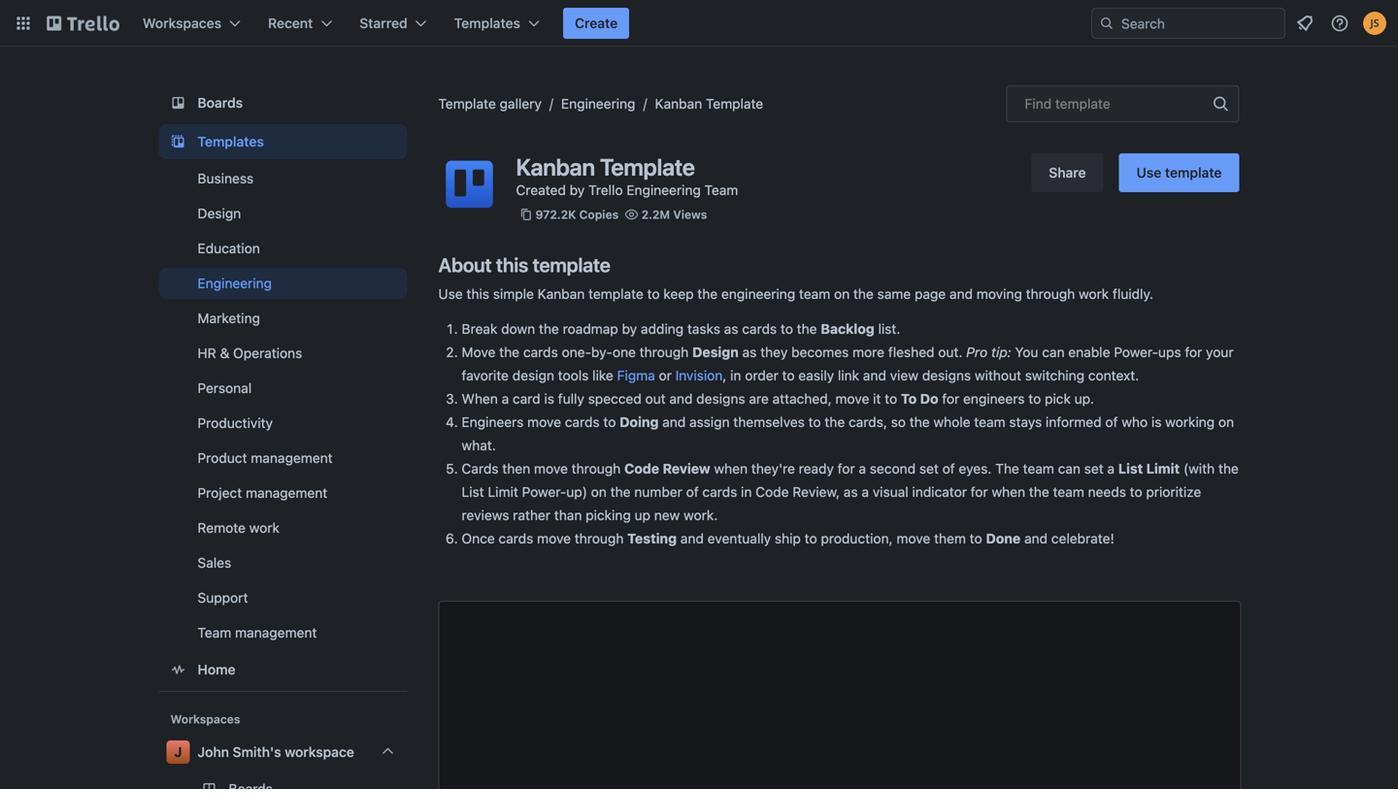 Task type: locate. For each thing, give the bounding box(es) containing it.
the
[[698, 286, 718, 302], [854, 286, 874, 302], [539, 321, 559, 337], [797, 321, 817, 337], [499, 344, 520, 360], [825, 414, 845, 430], [910, 414, 930, 430], [1219, 461, 1239, 477], [611, 484, 631, 500], [1029, 484, 1050, 500]]

the down down
[[499, 344, 520, 360]]

cards up work.
[[703, 484, 737, 500]]

2 horizontal spatial as
[[844, 484, 858, 500]]

1 set from the left
[[920, 461, 939, 477]]

this
[[496, 253, 528, 276], [467, 286, 489, 302]]

move left them
[[897, 531, 931, 547]]

and right done
[[1025, 531, 1048, 547]]

to down "specced"
[[603, 414, 616, 430]]

1 horizontal spatial by
[[622, 321, 637, 337]]

a inside (with the list limit power-up) on the number of cards in code review, as a visual indicator for when the team needs to prioritize reviews rather than picking up new work.
[[862, 484, 869, 500]]

by up one
[[622, 321, 637, 337]]

doing
[[620, 414, 659, 430]]

is
[[544, 391, 554, 407], [1152, 414, 1162, 430]]

invision
[[676, 368, 723, 384]]

designs down out.
[[922, 368, 971, 384]]

use for use this simple kanban template to keep the engineering team on the same page and moving through work fluidly.
[[438, 286, 463, 302]]

1 vertical spatial on
[[1219, 414, 1234, 430]]

1 horizontal spatial limit
[[1147, 461, 1180, 477]]

product management link
[[159, 443, 407, 474]]

boards
[[198, 95, 243, 111]]

0 vertical spatial of
[[1106, 414, 1118, 430]]

code up the number on the bottom left
[[625, 461, 659, 477]]

0 vertical spatial is
[[544, 391, 554, 407]]

1 horizontal spatial work
[[1079, 286, 1109, 302]]

on up the backlog
[[834, 286, 850, 302]]

order
[[745, 368, 779, 384]]

management for project management
[[246, 485, 328, 501]]

team up the views
[[705, 182, 738, 198]]

1 horizontal spatial templates
[[454, 15, 521, 31]]

1 horizontal spatial use
[[1137, 165, 1162, 181]]

0 horizontal spatial set
[[920, 461, 939, 477]]

of down review
[[686, 484, 699, 500]]

and up "it"
[[863, 368, 887, 384]]

when inside (with the list limit power-up) on the number of cards in code review, as a visual indicator for when the team needs to prioritize reviews rather than picking up new work.
[[992, 484, 1026, 500]]

0 vertical spatial list
[[1119, 461, 1143, 477]]

management down "productivity" link
[[251, 450, 333, 466]]

when down the
[[992, 484, 1026, 500]]

use inside 'use template' button
[[1137, 165, 1162, 181]]

the up picking
[[611, 484, 631, 500]]

0 vertical spatial code
[[625, 461, 659, 477]]

engineering up 2.2m
[[627, 182, 701, 198]]

0 vertical spatial kanban
[[655, 96, 702, 112]]

work left fluidly.
[[1079, 286, 1109, 302]]

1 horizontal spatial when
[[992, 484, 1026, 500]]

use down find template field
[[1137, 165, 1162, 181]]

the left "same"
[[854, 286, 874, 302]]

1 vertical spatial code
[[756, 484, 789, 500]]

0 horizontal spatial list
[[462, 484, 484, 500]]

team inside (with the list limit power-up) on the number of cards in code review, as a visual indicator for when the team needs to prioritize reviews rather than picking up new work.
[[1053, 484, 1085, 500]]

keep
[[664, 286, 694, 302]]

1 horizontal spatial template
[[600, 153, 695, 181]]

kanban down primary element
[[655, 96, 702, 112]]

in down they're
[[741, 484, 752, 500]]

sales
[[198, 555, 231, 571]]

0 horizontal spatial work
[[249, 520, 280, 536]]

the right down
[[539, 321, 559, 337]]

templates link
[[159, 124, 407, 159]]

workspace
[[285, 744, 354, 760]]

template left "gallery"
[[438, 96, 496, 112]]

and right out
[[670, 391, 693, 407]]

for right "ups"
[[1185, 344, 1203, 360]]

0 vertical spatial limit
[[1147, 461, 1180, 477]]

done
[[986, 531, 1021, 547]]

on inside and assign themselves to the cards, so the whole team stays informed of who is working on what.
[[1219, 414, 1234, 430]]

1 vertical spatial kanban
[[516, 153, 595, 181]]

0 vertical spatial management
[[251, 450, 333, 466]]

engineering up kanban template created by trello engineering team on the top of page
[[561, 96, 636, 112]]

designs down , in the right top of the page
[[697, 391, 745, 407]]

marketing link
[[159, 303, 407, 334]]

1 horizontal spatial designs
[[922, 368, 971, 384]]

0 horizontal spatial designs
[[697, 391, 745, 407]]

1 vertical spatial when
[[992, 484, 1026, 500]]

tasks
[[687, 321, 721, 337]]

in right , in the right top of the page
[[730, 368, 741, 384]]

fluidly.
[[1113, 286, 1154, 302]]

and
[[950, 286, 973, 302], [863, 368, 887, 384], [670, 391, 693, 407], [662, 414, 686, 430], [681, 531, 704, 547], [1025, 531, 1048, 547]]

1 vertical spatial limit
[[488, 484, 518, 500]]

2 vertical spatial engineering
[[198, 275, 272, 291]]

team down support
[[198, 625, 231, 641]]

1 vertical spatial use
[[438, 286, 463, 302]]

they
[[761, 344, 788, 360]]

business
[[198, 170, 254, 186]]

when a card is fully specced out and designs are attached, move it to to do for engineers to pick up.
[[462, 391, 1094, 407]]

0 vertical spatial power-
[[1114, 344, 1159, 360]]

1 vertical spatial design
[[692, 344, 739, 360]]

cards inside (with the list limit power-up) on the number of cards in code review, as a visual indicator for when the team needs to prioritize reviews rather than picking up new work.
[[703, 484, 737, 500]]

and right 'page'
[[950, 286, 973, 302]]

2 vertical spatial management
[[235, 625, 317, 641]]

1 horizontal spatial code
[[756, 484, 789, 500]]

team left needs on the bottom right
[[1053, 484, 1085, 500]]

code down they're
[[756, 484, 789, 500]]

0 vertical spatial engineering link
[[561, 96, 636, 112]]

themselves
[[734, 414, 805, 430]]

design up , in the right top of the page
[[692, 344, 739, 360]]

tip:
[[991, 344, 1012, 360]]

invision link
[[676, 368, 723, 384]]

templates up template gallery link on the left top of page
[[454, 15, 521, 31]]

management for product management
[[251, 450, 333, 466]]

remote
[[198, 520, 246, 536]]

create button
[[563, 8, 629, 39]]

for right 'do'
[[942, 391, 960, 407]]

0 vertical spatial designs
[[922, 368, 971, 384]]

0 notifications image
[[1294, 12, 1317, 35]]

2 horizontal spatial of
[[1106, 414, 1118, 430]]

a left card
[[502, 391, 509, 407]]

0 horizontal spatial on
[[591, 484, 607, 500]]

and down out
[[662, 414, 686, 430]]

972.2k
[[536, 208, 576, 221]]

as up move the cards one-by-one through design as they becomes more fleshed out. pro tip:
[[724, 321, 739, 337]]

production,
[[821, 531, 893, 547]]

one-
[[562, 344, 591, 360]]

limit up the prioritize
[[1147, 461, 1180, 477]]

second
[[870, 461, 916, 477]]

out.
[[938, 344, 963, 360]]

templates inside dropdown button
[[454, 15, 521, 31]]

by up 972.2k copies
[[570, 182, 585, 198]]

0 horizontal spatial limit
[[488, 484, 518, 500]]

1 vertical spatial of
[[943, 461, 955, 477]]

of left 'who'
[[1106, 414, 1118, 430]]

set up indicator
[[920, 461, 939, 477]]

education
[[198, 240, 260, 256]]

share
[[1049, 165, 1086, 181]]

list inside (with the list limit power-up) on the number of cards in code review, as a visual indicator for when the team needs to prioritize reviews rather than picking up new work.
[[462, 484, 484, 500]]

when left they're
[[714, 461, 748, 477]]

0 horizontal spatial design
[[198, 205, 241, 221]]

primary element
[[0, 0, 1398, 47]]

views
[[673, 208, 707, 221]]

template inside field
[[1056, 96, 1111, 112]]

0 horizontal spatial power-
[[522, 484, 566, 500]]

0 vertical spatial team
[[705, 182, 738, 198]]

template for kanban template
[[706, 96, 764, 112]]

0 horizontal spatial by
[[570, 182, 585, 198]]

is right 'who'
[[1152, 414, 1162, 430]]

0 vertical spatial templates
[[454, 15, 521, 31]]

use
[[1137, 165, 1162, 181], [438, 286, 463, 302]]

kanban up the created
[[516, 153, 595, 181]]

about this template
[[438, 253, 611, 276]]

kanban for kanban template created by trello engineering team
[[516, 153, 595, 181]]

template down primary element
[[706, 96, 764, 112]]

2 horizontal spatial on
[[1219, 414, 1234, 430]]

for down eyes.
[[971, 484, 988, 500]]

working
[[1166, 414, 1215, 430]]

when
[[714, 461, 748, 477], [992, 484, 1026, 500]]

up.
[[1075, 391, 1094, 407]]

2 vertical spatial on
[[591, 484, 607, 500]]

template
[[438, 96, 496, 112], [706, 96, 764, 112], [600, 153, 695, 181]]

for right ready
[[838, 461, 855, 477]]

code inside (with the list limit power-up) on the number of cards in code review, as a visual indicator for when the team needs to prioritize reviews rather than picking up new work.
[[756, 484, 789, 500]]

team down engineers
[[974, 414, 1006, 430]]

1 vertical spatial list
[[462, 484, 484, 500]]

0 horizontal spatial this
[[467, 286, 489, 302]]

john smith (johnsmith38824343) image
[[1363, 12, 1387, 35]]

,
[[723, 368, 727, 384]]

of inside and assign themselves to the cards, so the whole team stays informed of who is working on what.
[[1106, 414, 1118, 430]]

team management
[[198, 625, 317, 641]]

use down about
[[438, 286, 463, 302]]

0 vertical spatial design
[[198, 205, 241, 221]]

move the cards one-by-one through design as they becomes more fleshed out. pro tip:
[[462, 344, 1012, 360]]

1 vertical spatial this
[[467, 286, 489, 302]]

power- up context.
[[1114, 344, 1159, 360]]

0 horizontal spatial is
[[544, 391, 554, 407]]

1 horizontal spatial this
[[496, 253, 528, 276]]

the up becomes on the top right
[[797, 321, 817, 337]]

team up the backlog
[[799, 286, 831, 302]]

as right review,
[[844, 484, 858, 500]]

template up trello
[[600, 153, 695, 181]]

by
[[570, 182, 585, 198], [622, 321, 637, 337]]

list down cards
[[462, 484, 484, 500]]

list up needs on the bottom right
[[1119, 461, 1143, 477]]

this up simple
[[496, 253, 528, 276]]

2.2m views
[[642, 208, 707, 221]]

code
[[625, 461, 659, 477], [756, 484, 789, 500]]

engineering inside kanban template created by trello engineering team
[[627, 182, 701, 198]]

management for team management
[[235, 625, 317, 641]]

template for kanban template created by trello engineering team
[[600, 153, 695, 181]]

template inside kanban template created by trello engineering team
[[600, 153, 695, 181]]

and down work.
[[681, 531, 704, 547]]

design down "business"
[[198, 205, 241, 221]]

1 vertical spatial in
[[741, 484, 752, 500]]

board image
[[167, 91, 190, 115]]

you can enable power-ups for your favorite design tools like
[[462, 344, 1234, 384]]

create
[[575, 15, 618, 31]]

celebrate!
[[1052, 531, 1115, 547]]

template board image
[[167, 130, 190, 153]]

as
[[724, 321, 739, 337], [743, 344, 757, 360], [844, 484, 858, 500]]

gallery
[[500, 96, 542, 112]]

testing
[[628, 531, 677, 547]]

2 set from the left
[[1084, 461, 1104, 477]]

informed
[[1046, 414, 1102, 430]]

ups
[[1159, 344, 1181, 360]]

by inside kanban template created by trello engineering team
[[570, 182, 585, 198]]

0 horizontal spatial team
[[198, 625, 231, 641]]

home image
[[167, 658, 190, 682]]

limit down "then"
[[488, 484, 518, 500]]

1 horizontal spatial team
[[705, 182, 738, 198]]

cards down fully
[[565, 414, 600, 430]]

open information menu image
[[1330, 14, 1350, 33]]

engineering link up kanban template created by trello engineering team on the top of page
[[561, 96, 636, 112]]

0 horizontal spatial of
[[686, 484, 699, 500]]

personal
[[198, 380, 252, 396]]

(with
[[1184, 461, 1215, 477]]

1 vertical spatial is
[[1152, 414, 1162, 430]]

1 vertical spatial engineering link
[[159, 268, 407, 299]]

find template
[[1025, 96, 1111, 112]]

1 vertical spatial engineering
[[627, 182, 701, 198]]

0 vertical spatial can
[[1042, 344, 1065, 360]]

on
[[834, 286, 850, 302], [1219, 414, 1234, 430], [591, 484, 607, 500]]

eyes.
[[959, 461, 992, 477]]

this down about
[[467, 286, 489, 302]]

management down support link
[[235, 625, 317, 641]]

engineering link down education link
[[159, 268, 407, 299]]

1 horizontal spatial is
[[1152, 414, 1162, 430]]

1 horizontal spatial on
[[834, 286, 850, 302]]

use for use template
[[1137, 165, 1162, 181]]

to inside and assign themselves to the cards, so the whole team stays informed of who is working on what.
[[809, 414, 821, 430]]

kanban up the roadmap
[[538, 286, 585, 302]]

on right the working
[[1219, 414, 1234, 430]]

are
[[749, 391, 769, 407]]

0 horizontal spatial engineering link
[[159, 268, 407, 299]]

of
[[1106, 414, 1118, 430], [943, 461, 955, 477], [686, 484, 699, 500]]

design
[[198, 205, 241, 221], [692, 344, 739, 360]]

specced
[[588, 391, 642, 407]]

stays
[[1009, 414, 1042, 430]]

roadmap
[[563, 321, 618, 337]]

team management link
[[159, 618, 407, 649]]

a up needs on the bottom right
[[1108, 461, 1115, 477]]

team right the
[[1023, 461, 1055, 477]]

engineering
[[561, 96, 636, 112], [627, 182, 701, 198], [198, 275, 272, 291]]

0 horizontal spatial when
[[714, 461, 748, 477]]

1 horizontal spatial power-
[[1114, 344, 1159, 360]]

engineering up marketing
[[198, 275, 272, 291]]

0 vertical spatial this
[[496, 253, 528, 276]]

1 horizontal spatial of
[[943, 461, 955, 477]]

to down attached,
[[809, 414, 821, 430]]

0 vertical spatial as
[[724, 321, 739, 337]]

on inside (with the list limit power-up) on the number of cards in code review, as a visual indicator for when the team needs to prioritize reviews rather than picking up new work.
[[591, 484, 607, 500]]

business link
[[159, 163, 407, 194]]

kanban for kanban template
[[655, 96, 702, 112]]

0 horizontal spatial use
[[438, 286, 463, 302]]

0 vertical spatial use
[[1137, 165, 1162, 181]]

to right them
[[970, 531, 982, 547]]

0 vertical spatial on
[[834, 286, 850, 302]]

0 vertical spatial by
[[570, 182, 585, 198]]

1 vertical spatial by
[[622, 321, 637, 337]]

power- up rather
[[522, 484, 566, 500]]

1 vertical spatial templates
[[198, 134, 264, 150]]

list
[[1119, 461, 1143, 477], [462, 484, 484, 500]]

attached,
[[773, 391, 832, 407]]

template
[[1056, 96, 1111, 112], [1165, 165, 1222, 181], [533, 253, 611, 276], [589, 286, 644, 302]]

cards
[[742, 321, 777, 337], [523, 344, 558, 360], [565, 414, 600, 430], [703, 484, 737, 500], [499, 531, 533, 547]]

Search field
[[1115, 9, 1285, 38]]

the left needs on the bottom right
[[1029, 484, 1050, 500]]

1 horizontal spatial as
[[743, 344, 757, 360]]

switching
[[1025, 368, 1085, 384]]

0 horizontal spatial code
[[625, 461, 659, 477]]

personal link
[[159, 373, 407, 404]]

1 vertical spatial team
[[198, 625, 231, 641]]

do
[[920, 391, 939, 407]]

cards down rather
[[499, 531, 533, 547]]

to right ship
[[805, 531, 817, 547]]

or
[[659, 368, 672, 384]]

a left "visual"
[[862, 484, 869, 500]]

is left fully
[[544, 391, 554, 407]]

management down product management link
[[246, 485, 328, 501]]

team inside and assign themselves to the cards, so the whole team stays informed of who is working on what.
[[974, 414, 1006, 430]]

kanban inside kanban template created by trello engineering team
[[516, 153, 595, 181]]

1 vertical spatial management
[[246, 485, 328, 501]]

0 vertical spatial in
[[730, 368, 741, 384]]

0 horizontal spatial as
[[724, 321, 739, 337]]

0 vertical spatial when
[[714, 461, 748, 477]]

1 vertical spatial power-
[[522, 484, 566, 500]]

for inside (with the list limit power-up) on the number of cards in code review, as a visual indicator for when the team needs to prioritize reviews rather than picking up new work.
[[971, 484, 988, 500]]

2 horizontal spatial template
[[706, 96, 764, 112]]

the right so
[[910, 414, 930, 430]]

on right up)
[[591, 484, 607, 500]]

1 horizontal spatial set
[[1084, 461, 1104, 477]]

recent
[[268, 15, 313, 31]]

2 vertical spatial of
[[686, 484, 699, 500]]

0 vertical spatial workspaces
[[143, 15, 221, 31]]

the right (with
[[1219, 461, 1239, 477]]

1 vertical spatial as
[[743, 344, 757, 360]]

2 vertical spatial as
[[844, 484, 858, 500]]

power- inside (with the list limit power-up) on the number of cards in code review, as a visual indicator for when the team needs to prioritize reviews rather than picking up new work.
[[522, 484, 566, 500]]

adding
[[641, 321, 684, 337]]

1 vertical spatial can
[[1058, 461, 1081, 477]]

1 horizontal spatial list
[[1119, 461, 1143, 477]]

to inside (with the list limit power-up) on the number of cards in code review, as a visual indicator for when the team needs to prioritize reviews rather than picking up new work.
[[1130, 484, 1143, 500]]

1 horizontal spatial design
[[692, 344, 739, 360]]

link
[[838, 368, 860, 384]]



Task type: vqa. For each thing, say whether or not it's contained in the screenshot.


Task type: describe. For each thing, give the bounding box(es) containing it.
workspaces inside workspaces popup button
[[143, 15, 221, 31]]

created
[[516, 182, 566, 198]]

whole
[[934, 414, 971, 430]]

cards,
[[849, 414, 887, 430]]

assign
[[690, 414, 730, 430]]

product
[[198, 450, 247, 466]]

to up when a card is fully specced out and designs are attached, move it to to do for engineers to pick up.
[[782, 368, 795, 384]]

tools
[[558, 368, 589, 384]]

page
[[915, 286, 946, 302]]

this for simple
[[467, 286, 489, 302]]

of inside (with the list limit power-up) on the number of cards in code review, as a visual indicator for when the team needs to prioritize reviews rather than picking up new work.
[[686, 484, 699, 500]]

for inside you can enable power-ups for your favorite design tools like
[[1185, 344, 1203, 360]]

you
[[1015, 344, 1039, 360]]

project management link
[[159, 478, 407, 509]]

to right "it"
[[885, 391, 897, 407]]

1 vertical spatial work
[[249, 520, 280, 536]]

use template button
[[1119, 153, 1240, 192]]

to left pick
[[1029, 391, 1041, 407]]

reviews
[[462, 507, 509, 523]]

workspaces button
[[131, 8, 253, 39]]

can inside you can enable power-ups for your favorite design tools like
[[1042, 344, 1065, 360]]

to left keep
[[647, 286, 660, 302]]

cards up they
[[742, 321, 777, 337]]

cards up 'design'
[[523, 344, 558, 360]]

pro
[[966, 344, 988, 360]]

favorite
[[462, 368, 509, 384]]

as inside (with the list limit power-up) on the number of cards in code review, as a visual indicator for when the team needs to prioritize reviews rather than picking up new work.
[[844, 484, 858, 500]]

the right keep
[[698, 286, 718, 302]]

team inside kanban template created by trello engineering team
[[705, 182, 738, 198]]

share button
[[1032, 153, 1104, 192]]

prioritize
[[1146, 484, 1202, 500]]

hr & operations link
[[159, 338, 407, 369]]

ready
[[799, 461, 834, 477]]

1 horizontal spatial engineering link
[[561, 96, 636, 112]]

972.2k copies
[[536, 208, 619, 221]]

them
[[934, 531, 966, 547]]

enable
[[1069, 344, 1110, 360]]

about
[[438, 253, 492, 276]]

card
[[513, 391, 541, 407]]

(with the list limit power-up) on the number of cards in code review, as a visual indicator for when the team needs to prioritize reviews rather than picking up new work.
[[462, 461, 1239, 523]]

than
[[554, 507, 582, 523]]

more
[[853, 344, 885, 360]]

figma
[[617, 368, 655, 384]]

eventually
[[708, 531, 771, 547]]

john smith's workspace
[[198, 744, 354, 760]]

Find template field
[[1007, 85, 1240, 122]]

by-
[[591, 344, 613, 360]]

one
[[613, 344, 636, 360]]

through up up)
[[572, 461, 621, 477]]

trello engineering team image
[[438, 153, 501, 216]]

in inside (with the list limit power-up) on the number of cards in code review, as a visual indicator for when the team needs to prioritize reviews rather than picking up new work.
[[741, 484, 752, 500]]

indicator
[[912, 484, 967, 500]]

move
[[462, 344, 496, 360]]

1 vertical spatial designs
[[697, 391, 745, 407]]

home link
[[159, 653, 407, 688]]

design
[[513, 368, 554, 384]]

engineers
[[963, 391, 1025, 407]]

0 horizontal spatial templates
[[198, 134, 264, 150]]

1 vertical spatial workspaces
[[170, 713, 240, 726]]

move down than
[[537, 531, 571, 547]]

engineers move cards to doing
[[462, 414, 659, 430]]

boards link
[[159, 85, 407, 120]]

it
[[873, 391, 881, 407]]

through right moving
[[1026, 286, 1075, 302]]

view
[[890, 368, 919, 384]]

pick
[[1045, 391, 1071, 407]]

backlog
[[821, 321, 875, 337]]

0 vertical spatial engineering
[[561, 96, 636, 112]]

through down picking
[[575, 531, 624, 547]]

to up they
[[781, 321, 793, 337]]

education link
[[159, 233, 407, 264]]

2 vertical spatial kanban
[[538, 286, 585, 302]]

down
[[501, 321, 535, 337]]

smith's
[[233, 744, 281, 760]]

starred
[[360, 15, 408, 31]]

moving
[[977, 286, 1022, 302]]

through up or
[[640, 344, 689, 360]]

move down card
[[527, 414, 561, 430]]

productivity link
[[159, 408, 407, 439]]

template gallery link
[[438, 96, 542, 112]]

remote work
[[198, 520, 280, 536]]

out
[[645, 391, 666, 407]]

figma or invision , in order to easily link and view designs without switching context.
[[617, 368, 1139, 384]]

move down the link
[[836, 391, 869, 407]]

figma link
[[617, 368, 655, 384]]

move right "then"
[[534, 461, 568, 477]]

0 vertical spatial work
[[1079, 286, 1109, 302]]

kanban template created by trello engineering team
[[516, 153, 738, 198]]

fleshed
[[888, 344, 935, 360]]

break
[[462, 321, 498, 337]]

home
[[198, 662, 236, 678]]

template inside button
[[1165, 165, 1222, 181]]

hr
[[198, 345, 216, 361]]

fully
[[558, 391, 585, 407]]

kanban template
[[655, 96, 764, 112]]

limit inside (with the list limit power-up) on the number of cards in code review, as a visual indicator for when the team needs to prioritize reviews rather than picking up new work.
[[488, 484, 518, 500]]

0 horizontal spatial template
[[438, 96, 496, 112]]

number
[[634, 484, 683, 500]]

find
[[1025, 96, 1052, 112]]

the left cards,
[[825, 414, 845, 430]]

up
[[635, 507, 651, 523]]

power- inside you can enable power-ups for your favorite design tools like
[[1114, 344, 1159, 360]]

remote work link
[[159, 513, 407, 544]]

the
[[996, 461, 1019, 477]]

when
[[462, 391, 498, 407]]

operations
[[233, 345, 302, 361]]

is inside and assign themselves to the cards, so the whole team stays informed of who is working on what.
[[1152, 414, 1162, 430]]

same
[[877, 286, 911, 302]]

to
[[901, 391, 917, 407]]

list.
[[878, 321, 900, 337]]

review
[[663, 461, 711, 477]]

search image
[[1099, 16, 1115, 31]]

back to home image
[[47, 8, 119, 39]]

2.2m
[[642, 208, 670, 221]]

design link
[[159, 198, 407, 229]]

hr & operations
[[198, 345, 302, 361]]

a left second at the bottom right
[[859, 461, 866, 477]]

review,
[[793, 484, 840, 500]]

and inside and assign themselves to the cards, so the whole team stays informed of who is working on what.
[[662, 414, 686, 430]]

this for template
[[496, 253, 528, 276]]

picking
[[586, 507, 631, 523]]

break down the roadmap by adding tasks as cards to the backlog list.
[[462, 321, 900, 337]]



